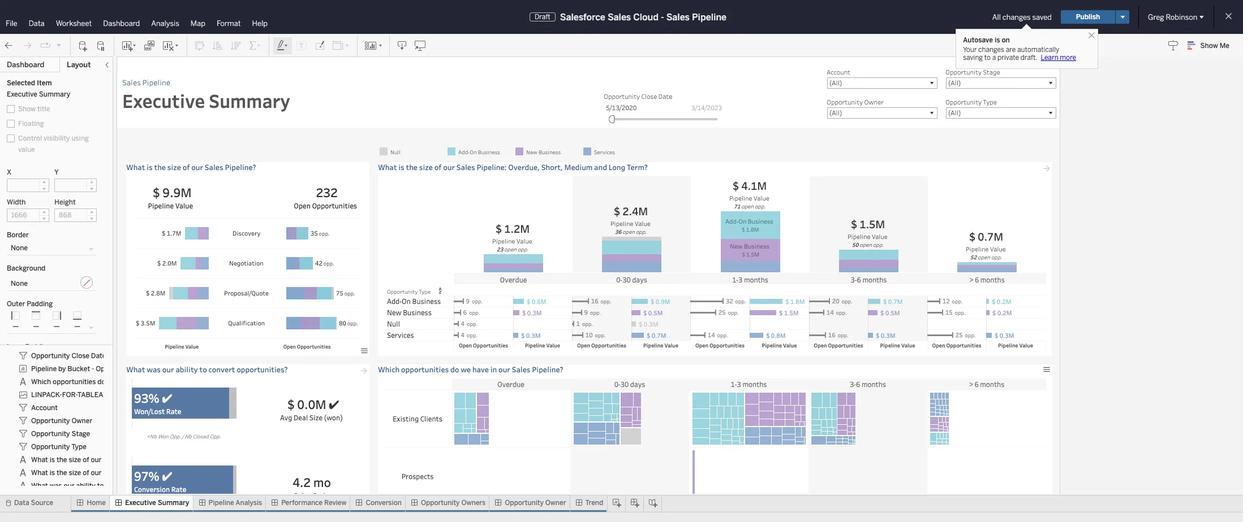 Task type: locate. For each thing, give the bounding box(es) containing it.
opp. left /
[[170, 433, 181, 441]]

0 vertical spatial what is the size of our sales pipeline?
[[126, 162, 256, 173]]

draft
[[535, 13, 550, 21]]

pipeline: down 'add-on business'
[[477, 162, 507, 173]]

date
[[658, 92, 672, 101], [91, 352, 106, 360]]

4 — from the left
[[74, 323, 80, 331]]

what
[[126, 162, 145, 173], [378, 162, 397, 173], [126, 365, 145, 375], [31, 456, 48, 464], [31, 469, 48, 477], [31, 482, 48, 490]]

1 horizontal spatial opportunity owner
[[505, 500, 566, 508]]

of
[[183, 162, 190, 173], [434, 162, 442, 173], [83, 456, 89, 464], [83, 469, 89, 477]]

0 horizontal spatial pipeline:
[[122, 456, 150, 464]]

padding right outer in the bottom of the page
[[27, 300, 53, 308]]

size
[[167, 162, 181, 173], [419, 162, 433, 173], [69, 456, 81, 464], [69, 469, 81, 477]]

0 horizontal spatial ability
[[76, 482, 96, 490]]

trend
[[585, 500, 603, 508]]

y
[[54, 169, 59, 177]]

2 opp. from the left
[[210, 433, 221, 441]]

1 horizontal spatial opp.
[[210, 433, 221, 441]]

1 vertical spatial analysis
[[236, 500, 262, 508]]

1 horizontal spatial and
[[594, 162, 607, 173]]

opportunity stage down saving
[[946, 68, 1000, 76]]

dashboard up new worksheet "icon"
[[103, 19, 140, 28]]

replay animation image
[[55, 42, 62, 48]]

conversion
[[366, 500, 402, 508]]

1 horizontal spatial was
[[147, 365, 161, 375]]

0 vertical spatial →
[[1043, 163, 1050, 173]]

sort ascending image
[[212, 40, 224, 51]]

new worksheet image
[[121, 40, 137, 51]]

1-3 months, Days to Close (bucket). Press Space to toggle selection. Press Escape to go back to the left margin. Use arrow keys to navigate headers text field
[[691, 273, 810, 285]]

cloud
[[633, 12, 659, 22]]

opportunity owner
[[827, 98, 884, 106], [31, 417, 92, 425], [505, 500, 566, 508]]

to inside your changes are automatically saving to a private draft.
[[984, 54, 991, 62]]

opp. right closed
[[210, 433, 221, 441]]

for-
[[62, 391, 77, 399], [110, 391, 126, 399]]

1 none button from the top
[[7, 242, 97, 256]]

opportunity close date
[[604, 92, 672, 101], [31, 352, 106, 360]]

0 vertical spatial -
[[661, 12, 664, 22]]

sales
[[608, 12, 631, 22], [666, 12, 690, 22], [122, 78, 141, 88], [205, 162, 223, 173], [457, 162, 475, 173], [512, 365, 530, 375], [154, 378, 172, 386], [103, 456, 120, 464], [103, 469, 120, 477]]

opportunity close date up by
[[31, 352, 106, 360]]

totals image
[[248, 40, 262, 51]]

medium down closed
[[202, 456, 228, 464]]

0 vertical spatial stage
[[983, 68, 1000, 76]]

and down services
[[594, 162, 607, 173]]

long up pipeline analysis
[[244, 456, 259, 464]]

overdue, days to close (bucket). press space to toggle selection. press escape to go back to the left margin. use arrow keys to navigate headers text field for 1-3 months, days to close (bucket). press space to toggle selection. press escape to go back to the left margin. use arrow keys to navigate headers text field
[[452, 379, 570, 390]]

opportunity close date up 5/13/2020
[[604, 92, 672, 101]]

opportunities
[[401, 365, 449, 375], [53, 378, 96, 386]]

pipeline value                                                                             open opportunities
[[165, 343, 331, 350]]

learn
[[1041, 54, 1058, 62]]

executive right the home
[[125, 500, 156, 508]]

0 vertical spatial analysis
[[151, 19, 179, 28]]

white-
[[126, 391, 150, 399]]

1 vertical spatial in
[[134, 378, 140, 386]]

new
[[526, 149, 537, 156]]

marks. press enter to open the view data window.. use arrow keys to navigate data visualization elements. image
[[132, 177, 209, 218], [287, 177, 364, 218], [454, 177, 1046, 273], [132, 218, 364, 339], [454, 296, 1046, 342], [132, 379, 237, 428], [259, 379, 364, 440], [452, 390, 1047, 506], [132, 457, 237, 506], [259, 457, 364, 518]]

file
[[6, 19, 17, 28]]

executive inside sales pipeline executive summary
[[122, 88, 205, 113]]

0 horizontal spatial overdue,
[[151, 456, 179, 464]]

0 vertical spatial opportunity stage
[[946, 68, 1000, 76]]

2 horizontal spatial owner
[[864, 98, 884, 106]]

0 vertical spatial pipeline:
[[477, 162, 507, 173]]

1 vertical spatial short,
[[181, 456, 201, 464]]

convert up the home
[[105, 482, 130, 490]]

to up the home
[[97, 482, 104, 490]]

type down a
[[983, 98, 997, 106]]

to up background.png
[[199, 365, 207, 375]]

1 horizontal spatial do
[[450, 365, 459, 375]]

what was our ability to convert opportunities?
[[126, 365, 288, 375], [31, 482, 178, 490]]

0 vertical spatial account
[[827, 68, 850, 76]]

long
[[609, 162, 625, 173], [244, 456, 259, 464]]

do
[[450, 365, 459, 375], [97, 378, 106, 386]]

0 horizontal spatial -
[[92, 365, 94, 373]]

duplicate image
[[144, 40, 155, 51]]

Add-On Business, Opportunity Type. Press Space to toggle selection. Press Escape to go back to the left margin. Use arrow keys to navigate headers text field
[[384, 296, 454, 307]]

replay animation image
[[40, 40, 51, 51]]

short, down new business option
[[541, 162, 563, 173]]

what was our ability to convert opportunities? up the home
[[31, 482, 178, 490]]

height
[[54, 199, 76, 207]]

do down "opp"
[[97, 378, 106, 386]]

ability
[[176, 365, 198, 375], [76, 482, 96, 490]]

background
[[7, 265, 45, 273]]

1 vertical spatial term?
[[261, 456, 281, 464]]

0-30 days, Days to Close (bucket). Press Space to toggle selection. Press Escape to go back to the left margin. Use arrow keys to navigate headers text field
[[573, 273, 691, 285], [570, 379, 689, 390]]

1 vertical spatial > 6 months, days to close (bucket). press space to toggle selection. press escape to go back to the left margin. use arrow keys to navigate headers text field
[[927, 379, 1046, 390]]

0 vertical spatial 0-30 days, days to close (bucket). press space to toggle selection. press escape to go back to the left margin. use arrow keys to navigate headers text field
[[573, 273, 691, 285]]

pipeline for pipeline analysis
[[209, 500, 234, 508]]

opportunity type down linpack-
[[31, 443, 86, 451]]

opportunity type up by
[[31, 339, 86, 347]]

data up replay animation image
[[29, 19, 45, 28]]

summary
[[209, 88, 290, 113], [158, 500, 189, 508]]

> 6 months, days to close (bucket). press space to toggle selection. press escape to go back to the left margin. use arrow keys to navigate headers text field for 3-6 months, days to close (bucket). press space to toggle selection. press escape to go back to the left margin. use arrow keys to navigate headers text field
[[928, 273, 1046, 285]]

1 horizontal spatial which
[[378, 365, 400, 375]]

padding right inner
[[25, 343, 51, 351]]

none for border
[[11, 244, 28, 252]]

0 vertical spatial type
[[983, 98, 997, 106]]

0 horizontal spatial convert
[[105, 482, 130, 490]]

changes right all
[[1003, 13, 1031, 21]]

what is the size of our sales pipeline?
[[126, 162, 256, 173], [31, 469, 151, 477]]

none button up "background"
[[7, 242, 97, 256]]

help
[[252, 19, 268, 28]]

New Business, Opportunity Type. Press Space to toggle selection. Press Escape to go back to the left margin. Use arrow keys to navigate headers text field
[[384, 307, 454, 319]]

1 vertical spatial owner
[[72, 417, 92, 425]]

1 vertical spatial overdue, days to close (bucket). press space to toggle selection. press escape to go back to the left margin. use arrow keys to navigate headers text field
[[452, 379, 570, 390]]

Overdue, Days to Close (bucket). Press Space to toggle selection. Press Escape to go back to the left margin. Use arrow keys to navigate headers text field
[[454, 273, 573, 285], [452, 379, 570, 390]]

performance review
[[281, 500, 347, 508]]

0 horizontal spatial opportunities?
[[131, 482, 178, 490]]

using
[[72, 135, 89, 143]]

none button for border
[[7, 242, 97, 256]]

account
[[827, 68, 850, 76], [31, 404, 58, 412]]

none down "background"
[[11, 280, 28, 288]]

1 horizontal spatial dashboard
[[103, 19, 140, 28]]

> 6 months, Days to Close (bucket). Press Space to toggle selection. Press Escape to go back to the left margin. Use arrow keys to navigate headers text field
[[928, 273, 1046, 285], [927, 379, 1046, 390]]

type down tableau-
[[71, 443, 86, 451]]

0 vertical spatial data
[[29, 19, 45, 28]]

which
[[378, 365, 400, 375], [31, 378, 51, 386]]

1 vertical spatial → button
[[358, 365, 369, 376]]

outer
[[7, 300, 25, 308]]

format
[[217, 19, 241, 28]]

term?
[[627, 162, 648, 173], [261, 456, 281, 464]]

medium
[[564, 162, 593, 173], [202, 456, 228, 464]]

1 vertical spatial show
[[18, 105, 36, 113]]

1 vertical spatial →
[[360, 365, 367, 376]]

was
[[147, 365, 161, 375], [50, 482, 62, 490]]

0 horizontal spatial opportunities
[[53, 378, 96, 386]]

opportunity stage
[[946, 68, 1000, 76], [31, 430, 90, 438]]

have
[[472, 365, 489, 375], [118, 378, 133, 386]]

convert down pipeline value                                                                             open opportunities
[[209, 365, 235, 375]]

in
[[490, 365, 497, 375], [134, 378, 140, 386]]

1 horizontal spatial medium
[[564, 162, 593, 173]]

opportunities down services, opportunity type. press space to toggle selection. press escape to go back to the left margin. use arrow keys to navigate headers text field
[[401, 365, 449, 375]]

for- down by
[[62, 391, 77, 399]]

which up linpack-
[[31, 378, 51, 386]]

1 business from the left
[[478, 149, 500, 156]]

1 vertical spatial pipeline:
[[122, 456, 150, 464]]

2 for- from the left
[[110, 391, 126, 399]]

0 horizontal spatial analysis
[[151, 19, 179, 28]]

show
[[1200, 42, 1218, 50], [18, 105, 36, 113]]

Y text field
[[54, 179, 97, 192]]

2 none from the top
[[11, 280, 28, 288]]

1 vertical spatial was
[[50, 482, 62, 490]]

business right new
[[539, 149, 561, 156]]

0 horizontal spatial and
[[230, 456, 242, 464]]

0 horizontal spatial summary
[[158, 500, 189, 508]]

selected item executive summary
[[7, 79, 70, 98]]

was up source
[[50, 482, 62, 490]]

data source
[[14, 500, 53, 508]]

data left source
[[14, 500, 29, 508]]

1 horizontal spatial to
[[199, 365, 207, 375]]

0 vertical spatial padding
[[27, 300, 53, 308]]

1 none from the top
[[11, 244, 28, 252]]

1 horizontal spatial business
[[539, 149, 561, 156]]

1-3 months, Days to Close (bucket). Press Space to toggle selection. Press Escape to go back to the left margin. Use arrow keys to navigate headers text field
[[689, 379, 809, 390]]

changes down autosave is on
[[978, 46, 1004, 54]]

show for show me
[[1200, 42, 1218, 50]]

0 vertical spatial ability
[[176, 365, 198, 375]]

sort descending image
[[230, 40, 242, 51]]

term? up pipeline analysis
[[261, 456, 281, 464]]

home
[[87, 500, 106, 508]]

Prospects, Client/Prospect by Account. Press Space to toggle selection. Press Escape to go back to the left margin. Use arrow keys to navigate headers text field
[[384, 448, 452, 505]]

stage down tableau-
[[72, 430, 90, 438]]

changes inside your changes are automatically saving to a private draft.
[[978, 46, 1004, 54]]

Null, Opportunity Type. Press Space to toggle selection. Press Escape to go back to the left margin. Use arrow keys to navigate headers text field
[[384, 319, 454, 330]]

0 horizontal spatial business
[[478, 149, 500, 156]]

1 horizontal spatial analysis
[[236, 500, 262, 508]]

2 vertical spatial type
[[71, 443, 86, 451]]

we
[[461, 365, 471, 375], [107, 378, 116, 386]]

ability down value
[[176, 365, 198, 375]]

1 vertical spatial opportunity close date
[[31, 352, 106, 360]]

what was our ability to convert opportunities? down value
[[126, 365, 288, 375]]

opportunities? up executive summary
[[131, 482, 178, 490]]

— up by
[[54, 323, 60, 331]]

which down services, opportunity type. press space to toggle selection. press escape to go back to the left margin. use arrow keys to navigate headers text field
[[378, 365, 400, 375]]

analysis left performance
[[236, 500, 262, 508]]

2 none button from the top
[[7, 275, 97, 291]]

1 horizontal spatial opportunity stage
[[946, 68, 1000, 76]]

autosave
[[963, 36, 993, 44]]

dashboard up selected
[[7, 61, 44, 69]]

— up bucket
[[74, 323, 80, 331]]

0 horizontal spatial →
[[360, 365, 367, 376]]

0 vertical spatial > 6 months, days to close (bucket). press space to toggle selection. press escape to go back to the left margin. use arrow keys to navigate headers text field
[[928, 273, 1046, 285]]

→ button
[[1041, 162, 1052, 174], [358, 365, 369, 376]]

opp.
[[170, 433, 181, 441], [210, 433, 221, 441]]

overdue, down won
[[151, 456, 179, 464]]

none
[[11, 244, 28, 252], [11, 280, 28, 288]]

and up pipeline analysis
[[230, 456, 242, 464]]

redo image
[[22, 40, 33, 51]]

type up bucket
[[71, 339, 86, 347]]

— up inner
[[12, 323, 19, 331]]

executive
[[122, 88, 205, 113], [125, 500, 156, 508]]

control
[[18, 135, 42, 143]]

changes
[[1003, 13, 1031, 21], [978, 46, 1004, 54]]

3-6 months, Days to Close (bucket). Press Space to toggle selection. Press Escape to go back to the left margin. Use arrow keys to navigate headers text field
[[809, 379, 927, 390]]

0 horizontal spatial account
[[31, 404, 58, 412]]

for- down detail
[[110, 391, 126, 399]]

null option
[[378, 146, 446, 157]]

border
[[7, 231, 29, 239]]

pipeline
[[692, 12, 727, 22], [142, 78, 170, 88], [165, 343, 184, 350], [31, 365, 57, 373], [209, 500, 234, 508]]

outer padding
[[7, 300, 53, 308]]

do down services, opportunity type. press space to toggle selection. press escape to go back to the left margin. use arrow keys to navigate headers text field
[[450, 365, 459, 375]]

2 horizontal spatial to
[[984, 54, 991, 62]]

1 for- from the left
[[62, 391, 77, 399]]

1 horizontal spatial opportunity close date
[[604, 92, 672, 101]]

overdue, down new
[[508, 162, 540, 173]]

0 vertical spatial to
[[984, 54, 991, 62]]

pipeline:
[[477, 162, 507, 173], [122, 456, 150, 464]]

0 vertical spatial which opportunities do we have in our sales pipeline?
[[378, 365, 563, 375]]

opportunity type down saving
[[946, 98, 997, 106]]

show title
[[18, 105, 50, 113]]

business inside add-on business option
[[478, 149, 500, 156]]

— up inner padding at the bottom of the page
[[33, 323, 39, 331]]

0 vertical spatial long
[[609, 162, 625, 173]]

medium down new business option
[[564, 162, 593, 173]]

opportunities down bucket
[[53, 378, 96, 386]]

executive down clear sheet image
[[122, 88, 205, 113]]

1 vertical spatial dashboard
[[7, 61, 44, 69]]

- right cloud
[[661, 12, 664, 22]]

opportunities
[[297, 343, 331, 350]]

0 horizontal spatial date
[[91, 352, 106, 360]]

sales pipeline executive summary
[[122, 78, 290, 113]]

0 vertical spatial date
[[658, 92, 672, 101]]

show inside button
[[1200, 42, 1218, 50]]

padding for inner padding
[[25, 343, 51, 351]]

to left a
[[984, 54, 991, 62]]

none button down "background"
[[7, 275, 97, 291]]

source
[[31, 500, 53, 508]]

1 horizontal spatial for-
[[110, 391, 126, 399]]

show left me
[[1200, 42, 1218, 50]]

opportunities? down pipeline value                                                                             open opportunities
[[237, 365, 288, 375]]

autosave is on
[[963, 36, 1010, 44]]

0 vertical spatial opportunity owner
[[827, 98, 884, 106]]

2 business from the left
[[539, 149, 561, 156]]

1 vertical spatial long
[[244, 456, 259, 464]]

review
[[324, 500, 347, 508]]

close image
[[1086, 30, 1097, 41]]

show up floating
[[18, 105, 36, 113]]

Width text field
[[7, 209, 49, 222]]

robinson
[[1166, 13, 1197, 21]]

new business option
[[514, 146, 582, 157]]

0 vertical spatial owner
[[864, 98, 884, 106]]

1 vertical spatial stage
[[72, 430, 90, 438]]

long down services option
[[609, 162, 625, 173]]

was up white-
[[147, 365, 161, 375]]

1 horizontal spatial convert
[[209, 365, 235, 375]]

1 vertical spatial account
[[31, 404, 58, 412]]

data
[[29, 19, 45, 28], [14, 500, 29, 508]]

1 vertical spatial what is the size of our sales pipeline?
[[31, 469, 151, 477]]

- left "opp"
[[92, 365, 94, 373]]

what is the size of our sales pipeline: overdue, short, medium and long term? down new
[[378, 162, 648, 173]]

analysis
[[151, 19, 179, 28], [236, 500, 262, 508]]

stage down a
[[983, 68, 1000, 76]]

analysis up clear sheet image
[[151, 19, 179, 28]]

all changes saved
[[992, 13, 1052, 21]]

learn more link
[[1037, 54, 1076, 62]]

show/hide cards image
[[364, 40, 383, 51]]

1 vertical spatial and
[[230, 456, 242, 464]]

/
[[182, 433, 184, 441]]

1 vertical spatial opportunity stage
[[31, 430, 90, 438]]

0 vertical spatial and
[[594, 162, 607, 173]]

ability up the home
[[76, 482, 96, 490]]

1 horizontal spatial long
[[609, 162, 625, 173]]

short, down nb
[[181, 456, 201, 464]]

0 horizontal spatial do
[[97, 378, 106, 386]]

changes for all
[[1003, 13, 1031, 21]]

what is the size of our sales pipeline: overdue, short, medium and long term? down =nb at the left bottom
[[31, 456, 281, 464]]

1 vertical spatial none
[[11, 280, 28, 288]]

1 horizontal spatial close
[[641, 92, 657, 101]]

opportunity stage down linpack-
[[31, 430, 90, 438]]

data guide image
[[1168, 40, 1179, 51]]

our
[[191, 162, 203, 173], [443, 162, 455, 173], [162, 365, 174, 375], [499, 365, 510, 375], [142, 378, 153, 386], [91, 456, 102, 464], [91, 469, 102, 477], [64, 482, 74, 490]]

your changes are automatically saving to a private draft.
[[963, 46, 1059, 62]]

services
[[594, 149, 615, 156]]

convert
[[209, 365, 235, 375], [105, 482, 130, 490]]

business right on
[[478, 149, 500, 156]]

opportunity type
[[946, 98, 997, 106], [31, 339, 86, 347], [31, 443, 86, 451]]

→
[[1043, 163, 1050, 173], [360, 365, 367, 376]]

term? down services option
[[627, 162, 648, 173]]

business inside new business option
[[539, 149, 561, 156]]

none down border
[[11, 244, 28, 252]]

pipeline: down =nb at the left bottom
[[122, 456, 150, 464]]

0 vertical spatial medium
[[564, 162, 593, 173]]

0 horizontal spatial owner
[[72, 417, 92, 425]]



Task type: describe. For each thing, give the bounding box(es) containing it.
pause auto updates image
[[96, 40, 107, 51]]

highlight image
[[276, 40, 289, 51]]

a
[[992, 54, 996, 62]]

your
[[963, 46, 977, 54]]

greg
[[1148, 13, 1164, 21]]

1 vertical spatial convert
[[105, 482, 130, 490]]

0-30 days, days to close (bucket). press space to toggle selection. press escape to go back to the left margin. use arrow keys to navigate headers text field for overdue, days to close (bucket). press space to toggle selection. press escape to go back to the left margin. use arrow keys to navigate headers text field associated with 1-3 months, days to close (bucket). press space to toggle selection. press escape to go back to the left margin. use arrow keys to navigate headers text field
[[570, 379, 689, 390]]

selected
[[7, 79, 35, 87]]

0 horizontal spatial close
[[72, 352, 89, 360]]

floating
[[18, 120, 44, 128]]

- for bucket
[[92, 365, 94, 373]]

0 vertical spatial short,
[[541, 162, 563, 173]]

null
[[390, 149, 401, 156]]

2 vertical spatial opportunity type
[[31, 443, 86, 451]]

owners
[[461, 500, 486, 508]]

learn more
[[1041, 54, 1076, 62]]

1 vertical spatial which opportunities do we have in our sales pipeline?
[[31, 378, 202, 386]]

value
[[185, 343, 199, 350]]

1 vertical spatial what is the size of our sales pipeline: overdue, short, medium and long term?
[[31, 456, 281, 464]]

0 vertical spatial opportunity close date
[[604, 92, 672, 101]]

on
[[470, 149, 477, 156]]

1 opp. from the left
[[170, 433, 181, 441]]

performance
[[281, 500, 323, 508]]

0 vertical spatial opportunities
[[401, 365, 449, 375]]

all
[[992, 13, 1001, 21]]

download image
[[397, 40, 408, 51]]

0 horizontal spatial opportunity stage
[[31, 430, 90, 438]]

1 vertical spatial ability
[[76, 482, 96, 490]]

0 horizontal spatial → button
[[358, 365, 369, 376]]

1 vertical spatial opportunity type
[[31, 339, 86, 347]]

detail
[[111, 365, 129, 373]]

=nb
[[147, 433, 157, 441]]

1 vertical spatial which
[[31, 378, 51, 386]]

5/13/2020
[[606, 104, 637, 112]]

1 horizontal spatial in
[[490, 365, 497, 375]]

visibility
[[44, 135, 70, 143]]

0 horizontal spatial long
[[244, 456, 259, 464]]

automatically
[[1017, 46, 1059, 54]]

map
[[191, 19, 205, 28]]

0 vertical spatial which
[[378, 365, 400, 375]]

1 vertical spatial executive
[[125, 500, 156, 508]]

changes for your
[[978, 46, 1004, 54]]

new business
[[526, 149, 561, 156]]

item
[[37, 79, 52, 87]]

won
[[158, 433, 169, 441]]

greg robinson
[[1148, 13, 1197, 21]]

value
[[18, 146, 35, 154]]

inner padding
[[7, 343, 51, 351]]

3 — from the left
[[54, 323, 60, 331]]

none button for background
[[7, 275, 97, 291]]

saving
[[963, 54, 983, 62]]

show me
[[1200, 42, 1230, 50]]

open and edit this workbook in tableau desktop image
[[415, 40, 426, 51]]

width
[[7, 199, 26, 207]]

salesforce sales cloud - sales pipeline
[[560, 12, 727, 22]]

1 horizontal spatial date
[[658, 92, 672, 101]]

open
[[283, 343, 296, 350]]

background.png
[[150, 391, 211, 399]]

0 vertical spatial close
[[641, 92, 657, 101]]

fit image
[[332, 40, 350, 51]]

add-on business
[[458, 149, 500, 156]]

data for data source
[[14, 500, 29, 508]]

by
[[58, 365, 66, 373]]

add-
[[458, 149, 470, 156]]

0 vertical spatial what was our ability to convert opportunities?
[[126, 365, 288, 375]]

0 horizontal spatial term?
[[261, 456, 281, 464]]

opportunity owners
[[421, 500, 486, 508]]

pipeline for pipeline by bucket - opp detail
[[31, 365, 57, 373]]

show for show title
[[18, 105, 36, 113]]

show labels image
[[296, 40, 307, 51]]

0 vertical spatial → button
[[1041, 162, 1052, 174]]

1 horizontal spatial ability
[[176, 365, 198, 375]]

nb
[[185, 433, 192, 441]]

undo image
[[3, 40, 15, 51]]

worksheet
[[56, 19, 92, 28]]

1 horizontal spatial have
[[472, 365, 489, 375]]

linpack-for-tableau-for-white-background.png
[[31, 391, 211, 399]]

salesforce
[[560, 12, 605, 22]]

more
[[1060, 54, 1076, 62]]

3-6 months, Days to Close (bucket). Press Space to toggle selection. Press Escape to go back to the left margin. Use arrow keys to navigate headers text field
[[810, 273, 928, 285]]

0 vertical spatial opportunity type
[[946, 98, 997, 106]]

2 vertical spatial opportunity owner
[[505, 500, 566, 508]]

2 — from the left
[[33, 323, 39, 331]]

none for background
[[11, 280, 28, 288]]

closed
[[193, 433, 209, 441]]

private
[[998, 54, 1019, 62]]

1 horizontal spatial pipeline:
[[477, 162, 507, 173]]

clear sheet image
[[162, 40, 180, 51]]

Existing Clients, Client/Prospect by Account. Press Space to toggle selection. Press Escape to go back to the left margin. Use arrow keys to navigate headers text field
[[384, 390, 452, 448]]

0 vertical spatial term?
[[627, 162, 648, 173]]

format workbook image
[[314, 40, 325, 51]]

0-30 days, days to close (bucket). press space to toggle selection. press escape to go back to the left margin. use arrow keys to navigate headers text field for 1-3 months, days to close (bucket). press space to toggle selection. press escape to go back to the left margin. use arrow keys to navigate headers text box overdue, days to close (bucket). press space to toggle selection. press escape to go back to the left margin. use arrow keys to navigate headers text field
[[573, 273, 691, 285]]

1 vertical spatial date
[[91, 352, 106, 360]]

padding for outer padding
[[27, 300, 53, 308]]

1 vertical spatial type
[[71, 339, 86, 347]]

0 vertical spatial what is the size of our sales pipeline: overdue, short, medium and long term?
[[378, 162, 648, 173]]

overdue, days to close (bucket). press space to toggle selection. press escape to go back to the left margin. use arrow keys to navigate headers text field for 1-3 months, days to close (bucket). press space to toggle selection. press escape to go back to the left margin. use arrow keys to navigate headers text box
[[454, 273, 573, 285]]

linpack-
[[31, 391, 62, 399]]

0 horizontal spatial to
[[97, 482, 104, 490]]

pipeline analysis
[[209, 500, 262, 508]]

layout
[[67, 61, 91, 69]]

new data source image
[[78, 40, 89, 51]]

1 vertical spatial what was our ability to convert opportunities?
[[31, 482, 178, 490]]

1 vertical spatial opportunity owner
[[31, 417, 92, 425]]

Height text field
[[54, 209, 97, 222]]

executive summary
[[125, 500, 189, 508]]

0 horizontal spatial in
[[134, 378, 140, 386]]

pipeline inside sales pipeline executive summary
[[142, 78, 170, 88]]

draft.
[[1021, 54, 1037, 62]]

on
[[1002, 36, 1010, 44]]

1 horizontal spatial we
[[461, 365, 471, 375]]

opp
[[96, 365, 109, 373]]

pipeline by bucket - opp detail
[[31, 365, 129, 373]]

0 horizontal spatial we
[[107, 378, 116, 386]]

1 vertical spatial medium
[[202, 456, 228, 464]]

inner
[[7, 343, 23, 351]]

bucket
[[68, 365, 90, 373]]

executive summary
[[7, 91, 70, 98]]

publish
[[1076, 13, 1100, 21]]

1 — from the left
[[12, 323, 19, 331]]

add-on business option
[[446, 146, 514, 157]]

data for data
[[29, 19, 45, 28]]

1 horizontal spatial overdue,
[[508, 162, 540, 173]]

summary inside sales pipeline executive summary
[[209, 88, 290, 113]]

show me button
[[1182, 37, 1240, 54]]

services option
[[582, 146, 650, 157]]

0 horizontal spatial opportunity close date
[[31, 352, 106, 360]]

1 horizontal spatial opportunities?
[[237, 365, 288, 375]]

executive summary heading
[[122, 62, 1060, 128]]

collapse image
[[104, 62, 110, 68]]

tableau-
[[77, 391, 110, 399]]

1 horizontal spatial stage
[[983, 68, 1000, 76]]

1 horizontal spatial account
[[827, 68, 850, 76]]

0 horizontal spatial dashboard
[[7, 61, 44, 69]]

sales inside sales pipeline executive summary
[[122, 78, 141, 88]]

1 vertical spatial summary
[[158, 500, 189, 508]]

pipeline for pipeline value                                                                             open opportunities
[[165, 343, 184, 350]]

1 vertical spatial overdue,
[[151, 456, 179, 464]]

publish button
[[1061, 10, 1115, 24]]

title
[[37, 105, 50, 113]]

0 vertical spatial was
[[147, 365, 161, 375]]

1 vertical spatial to
[[199, 365, 207, 375]]

0 horizontal spatial short,
[[181, 456, 201, 464]]

1 horizontal spatial which opportunities do we have in our sales pipeline?
[[378, 365, 563, 375]]

> 6 months, days to close (bucket). press space to toggle selection. press escape to go back to the left margin. use arrow keys to navigate headers text field for 3-6 months, days to close (bucket). press space to toggle selection. press escape to go back to the left margin. use arrow keys to navigate headers text box
[[927, 379, 1046, 390]]

x
[[7, 169, 11, 177]]

=nb won opp. / nb closed opp.
[[147, 433, 221, 441]]

- for cloud
[[661, 12, 664, 22]]

1 horizontal spatial owner
[[545, 500, 566, 508]]

me
[[1220, 42, 1230, 50]]

0 horizontal spatial have
[[118, 378, 133, 386]]

are
[[1006, 46, 1016, 54]]

0 vertical spatial dashboard
[[103, 19, 140, 28]]

swap rows and columns image
[[194, 40, 205, 51]]

Services, Opportunity Type. Press Space to toggle selection. Press Escape to go back to the left margin. Use arrow keys to navigate headers text field
[[384, 330, 454, 341]]

1 vertical spatial do
[[97, 378, 106, 386]]

saved
[[1032, 13, 1052, 21]]

X text field
[[7, 179, 49, 192]]

control visibility using value
[[18, 135, 89, 154]]



Task type: vqa. For each thing, say whether or not it's contained in the screenshot.
list box for Gender
no



